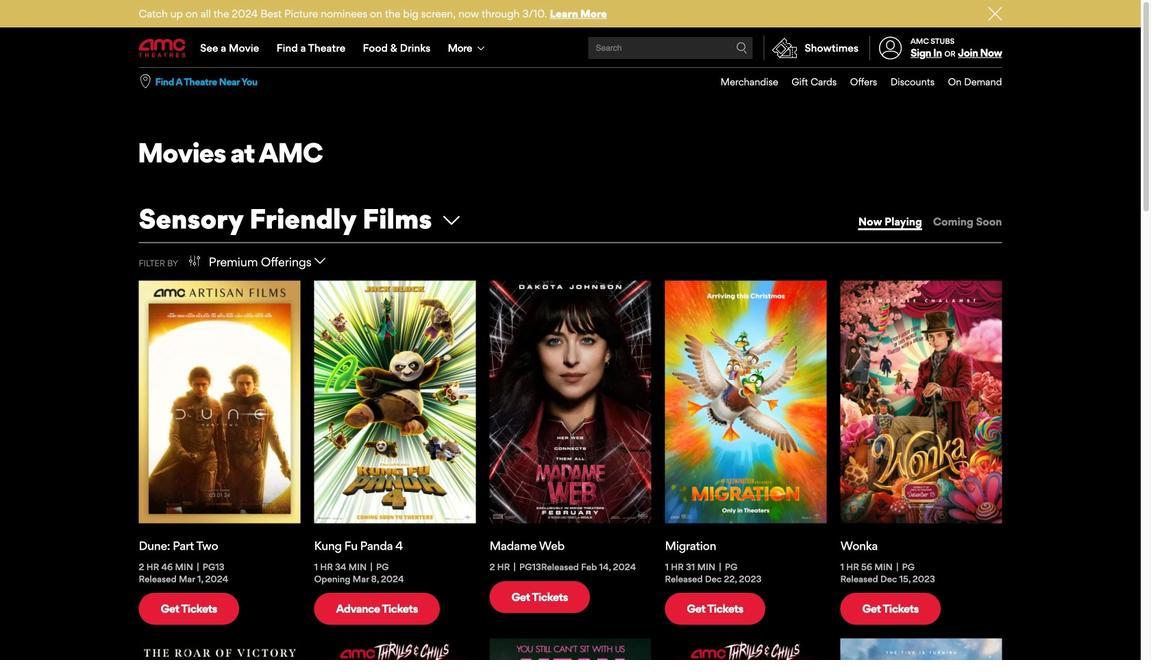 Task type: describe. For each thing, give the bounding box(es) containing it.
submit search icon image
[[737, 42, 747, 53]]

1 vertical spatial menu
[[707, 68, 1002, 96]]

5 menu item from the left
[[935, 68, 1002, 96]]

3 menu item from the left
[[837, 68, 878, 96]]

search the AMC website text field
[[594, 43, 737, 53]]

movie poster for demon slayer: kimetsu no yaiba - to the hashira training image
[[139, 638, 301, 660]]

2 menu item from the left
[[779, 68, 837, 96]]

movie poster for aquaman and the lost kingdom image
[[841, 638, 1002, 660]]

movie poster for migration image
[[665, 281, 827, 523]]

sign in or join amc stubs element
[[870, 29, 1002, 67]]

movie poster for mean girls image
[[490, 638, 651, 660]]

movie poster for dune: part two image
[[139, 281, 301, 523]]



Task type: vqa. For each thing, say whether or not it's contained in the screenshot.
Submit Search Image
no



Task type: locate. For each thing, give the bounding box(es) containing it.
1 menu item from the left
[[707, 68, 779, 96]]

movie poster for lisa frankenstein image
[[665, 638, 827, 660]]

user profile image
[[871, 37, 910, 59]]

menu item
[[707, 68, 779, 96], [779, 68, 837, 96], [837, 68, 878, 96], [878, 68, 935, 96], [935, 68, 1002, 96]]

4 menu item from the left
[[878, 68, 935, 96]]

movie poster for night swim image
[[314, 638, 476, 660]]

0 vertical spatial menu
[[139, 29, 1002, 67]]

amc logo image
[[139, 39, 187, 57], [139, 39, 187, 57]]

movie poster for madame web image
[[490, 281, 651, 523]]

movie poster for kung fu panda 4 image
[[314, 281, 476, 523]]

showtimes image
[[765, 36, 805, 60]]

cookie consent banner dialog
[[0, 623, 1141, 660]]

menu
[[139, 29, 1002, 67], [707, 68, 1002, 96]]

movie poster for wonka image
[[841, 281, 1002, 523]]



